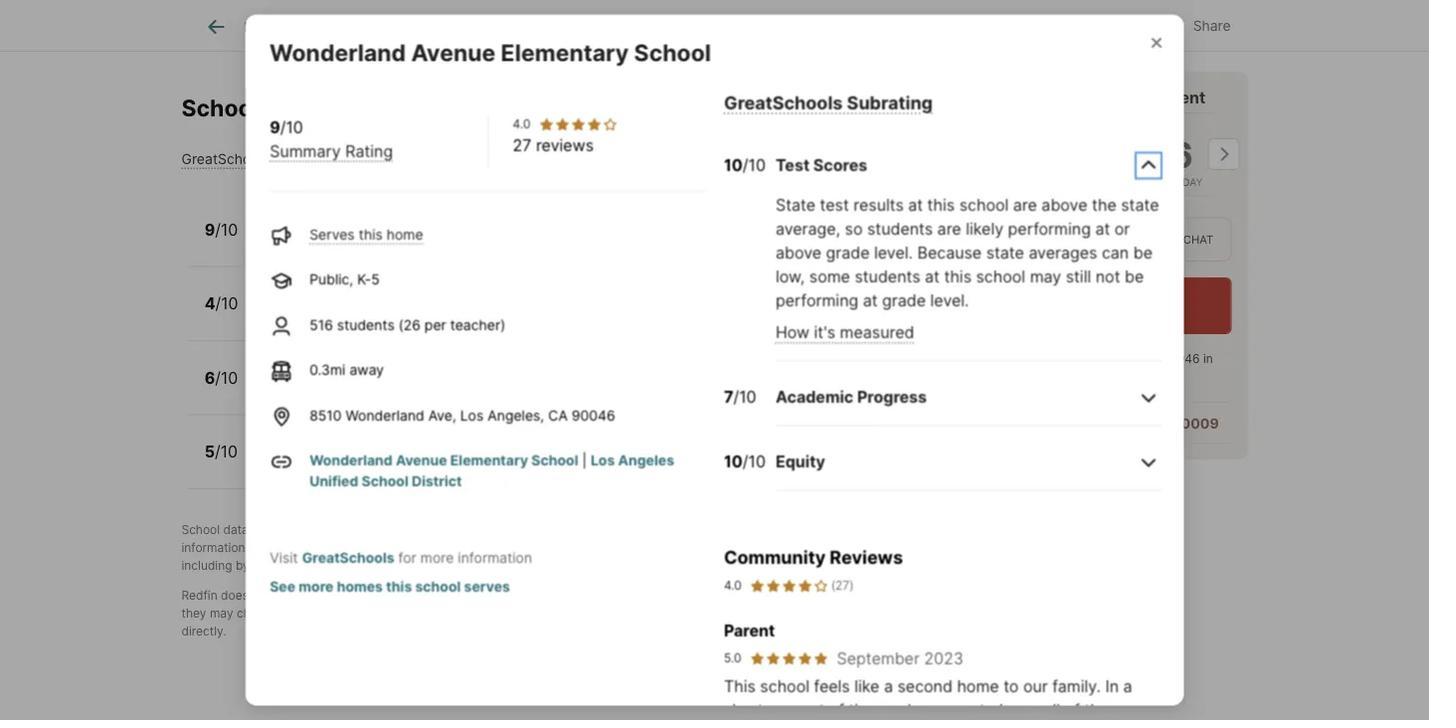 Task type: locate. For each thing, give the bounding box(es) containing it.
may down averages
[[1030, 267, 1061, 286]]

516 students (26 per teacher)
[[309, 316, 505, 333]]

2 horizontal spatial or
[[1114, 219, 1130, 238]]

2 vertical spatial avenue
[[395, 452, 447, 468]]

1 horizontal spatial los
[[590, 452, 614, 468]]

4.0 up contact
[[724, 578, 741, 592]]

9- up unified
[[308, 455, 323, 472]]

2 vertical spatial elementary
[[450, 452, 528, 468]]

1 horizontal spatial 9
[[269, 117, 280, 136]]

2 2.8mi from the top
[[483, 455, 519, 472]]

1 vertical spatial by
[[236, 559, 249, 573]]

ave,
[[428, 406, 456, 423]]

public, up hubert at top left
[[260, 233, 304, 250]]

1 vertical spatial 0.3mi
[[309, 361, 345, 378]]

0 horizontal spatial above
[[775, 243, 821, 262]]

school up likely
[[959, 195, 1008, 214]]

september 2023
[[836, 648, 963, 667]]

are
[[1013, 195, 1037, 214], [937, 219, 961, 238], [646, 588, 664, 603], [306, 606, 324, 621]]

senior for fairfax
[[318, 433, 368, 453]]

of down the "feels"
[[829, 700, 844, 719]]

provided
[[264, 523, 314, 537]]

elementary up the middle
[[421, 211, 510, 230]]

serves
[[309, 225, 354, 242], [346, 233, 391, 250], [347, 307, 393, 324], [354, 381, 399, 398], [354, 455, 399, 472]]

students down results
[[867, 219, 933, 238]]

0 horizontal spatial or
[[323, 588, 335, 603]]

amount
[[767, 700, 824, 719]]

1 horizontal spatial grade
[[882, 290, 926, 310]]

0 horizontal spatial 4.0
[[512, 116, 530, 131]]

districts,
[[855, 541, 904, 555]]

are up tour in person
[[1013, 195, 1037, 214]]

9 for 9 /10
[[205, 220, 215, 239]]

k- down serves this home link
[[357, 271, 371, 287]]

2 tab from the left
[[408, 3, 558, 51]]

wonderland down feed
[[269, 38, 405, 66]]

2 vertical spatial 5
[[205, 442, 215, 461]]

1 horizontal spatial may
[[1030, 267, 1061, 286]]

avenue for wonderland avenue elementary school
[[411, 38, 495, 66]]

10 /10 left test
[[724, 155, 765, 175]]

our
[[1023, 676, 1047, 695]]

used
[[753, 588, 780, 603]]

1 horizontal spatial information
[[457, 549, 532, 566]]

angeles,
[[487, 406, 544, 423]]

school inside fairfax senior high school public, 9-12 • serves this home • 2.8mi
[[412, 433, 465, 453]]

1 horizontal spatial by
[[317, 523, 331, 537]]

high inside fairfax senior high school public, 9-12 • serves this home • 2.8mi
[[372, 433, 408, 453]]

their up themselves. on the bottom of page
[[473, 541, 498, 555]]

0 vertical spatial schools
[[753, 541, 797, 555]]

may inside state test results at this school are above the state average, so students are likely performing at or above grade level.  because state averages can be low, some students at this school may still not be performing at grade level.
[[1030, 267, 1061, 286]]

state down likely
[[986, 243, 1024, 262]]

4.0 up 27
[[512, 116, 530, 131]]

unified
[[309, 472, 358, 489]]

the inside state test results at this school are above the state average, so students are likely performing at or above grade level.  because state averages can be low, some students at this school may still not be performing at grade level.
[[1091, 195, 1116, 214]]

above up "low,"
[[775, 243, 821, 262]]

and down is
[[249, 541, 270, 555]]

90046 right ca
[[571, 406, 615, 423]]

12 inside hollywood senior high school public, 9-12 • serves this home • 2.8mi
[[323, 381, 338, 398]]

0 vertical spatial 0.3mi
[[476, 233, 512, 250]]

rating inside 9 /10 summary rating
[[345, 141, 392, 160]]

elementary down angeles,
[[450, 452, 528, 468]]

greatschools inside , a nonprofit organization. redfin recommends buyers and renters use greatschools information and ratings as a
[[807, 523, 883, 537]]

los angeles unified school district
[[309, 452, 674, 489]]

school down service
[[558, 606, 595, 621]]

10 /10
[[724, 155, 765, 175], [724, 452, 765, 471]]

schools
[[753, 541, 797, 555], [406, 559, 449, 573]]

2 12 from the top
[[323, 455, 338, 472]]

1 9- from the top
[[308, 381, 323, 398]]

test
[[820, 195, 849, 214]]

0 horizontal spatial information
[[182, 541, 245, 555]]

1 vertical spatial may
[[210, 606, 233, 621]]

high inside hollywood senior high school public, 9-12 • serves this home • 2.8mi
[[401, 359, 437, 378]]

2 horizontal spatial in
[[1203, 352, 1213, 366]]

0 vertical spatial high
[[401, 359, 437, 378]]

public, inside hollywood senior high school public, 9-12 • serves this home • 2.8mi
[[260, 381, 304, 398]]

0 horizontal spatial 5
[[205, 442, 215, 461]]

1 tab from the left
[[300, 3, 408, 51]]

high for hollywood senior high school
[[401, 359, 437, 378]]

9 /10 summary rating
[[269, 117, 392, 160]]

is
[[252, 523, 261, 537]]

1 vertical spatial 90046
[[571, 406, 615, 423]]

away
[[349, 361, 383, 378]]

tours
[[1116, 352, 1147, 366]]

1 vertical spatial 12
[[323, 455, 338, 472]]

0 vertical spatial 2.8mi
[[483, 381, 519, 398]]

10 left test
[[724, 155, 742, 175]]

1 horizontal spatial or
[[800, 541, 812, 555]]

with
[[992, 88, 1026, 107]]

this up district at the bottom of the page
[[403, 455, 427, 472]]

0.3mi inside the wonderland avenue elementary school public, k-5 • serves this home • 0.3mi
[[476, 233, 512, 250]]

1 horizontal spatial state
[[1121, 195, 1159, 214]]

and down "endorse"
[[282, 606, 303, 621]]

school inside first step, and conduct their own investigation to determine their desired schools or school districts, including by contacting and visiting the schools themselves.
[[815, 541, 852, 555]]

elementary up reviews
[[500, 38, 628, 66]]

state
[[775, 195, 815, 214]]

public, k-5
[[309, 271, 379, 287]]

this down bancroft
[[397, 307, 421, 324]]

likely
[[965, 219, 1003, 238]]

1 vertical spatial k-
[[357, 271, 371, 287]]

90046 inside wonderland avenue elementary school 'dialog'
[[571, 406, 615, 423]]

public, up '8'
[[309, 271, 353, 287]]

state
[[1121, 195, 1159, 214], [986, 243, 1024, 262]]

boundaries
[[579, 588, 642, 603]]

0 vertical spatial 90046
[[1163, 352, 1200, 366]]

2.8mi down angeles,
[[483, 455, 519, 472]]

are down "endorse"
[[306, 606, 324, 621]]

not inside state test results at this school are above the state average, so students are likely performing at or above grade level.  because state averages can be low, some students at this school may still not be performing at grade level.
[[1095, 267, 1120, 286]]

list box
[[952, 217, 1232, 262]]

how
[[775, 322, 809, 342]]

school for wonderland avenue elementary school |
[[531, 452, 578, 468]]

school inside the 'this school feels like a second home to our family. in a short amount of time we've come to know all of th'
[[760, 676, 809, 695]]

school inside los angeles unified school district
[[361, 472, 408, 489]]

2.8mi up angeles,
[[483, 381, 519, 398]]

serves inside fairfax senior high school public, 9-12 • serves this home • 2.8mi
[[354, 455, 399, 472]]

1 horizontal spatial as
[[783, 588, 796, 603]]

k- up public, k-5
[[308, 233, 322, 250]]

public, for wonderland
[[260, 233, 304, 250]]

elementary inside wonderland avenue elementary school element
[[500, 38, 628, 66]]

1 horizontal spatial more
[[420, 549, 453, 566]]

(424)
[[1105, 415, 1144, 432]]

1 vertical spatial as
[[783, 588, 796, 603]]

low,
[[775, 267, 804, 286]]

be up contact
[[735, 588, 749, 603]]

greatschools up step,
[[334, 523, 410, 537]]

grade down so
[[826, 243, 869, 262]]

greatschools up homes
[[301, 549, 394, 566]]

this up 8510 wonderland ave, los angeles, ca 90046
[[403, 381, 427, 398]]

so
[[844, 219, 862, 238]]

1 horizontal spatial rating 4.0 out of 5 element
[[749, 576, 829, 594]]

0.3mi away
[[309, 361, 383, 378]]

premier
[[1096, 88, 1157, 107]]

feed tab list
[[182, 0, 835, 51]]

2 vertical spatial students
[[337, 316, 394, 333]]

0 vertical spatial or
[[1114, 219, 1130, 238]]

9 up greatschools summary rating
[[269, 117, 280, 136]]

accurate.
[[450, 606, 502, 621]]

2.8mi inside fairfax senior high school public, 9-12 • serves this home • 2.8mi
[[483, 455, 519, 472]]

516
[[309, 316, 333, 333]]

at up measured
[[863, 290, 877, 310]]

this up bancroft
[[395, 233, 419, 250]]

contact
[[717, 606, 760, 621]]

state up via
[[1121, 195, 1159, 214]]

los
[[460, 406, 483, 423], [590, 452, 614, 468]]

a left reference
[[800, 588, 806, 603]]

above up person
[[1041, 195, 1087, 214]]

information.
[[423, 588, 490, 603]]

be inside guaranteed to be accurate. to verify school enrollment eligibility, contact the school district directly.
[[432, 606, 446, 621]]

0 horizontal spatial k-
[[308, 233, 322, 250]]

1 horizontal spatial 0.3mi
[[476, 233, 512, 250]]

1 horizontal spatial k-
[[357, 271, 371, 287]]

3 tab from the left
[[558, 3, 719, 51]]

0 horizontal spatial grade
[[826, 243, 869, 262]]

0.3mi left away
[[309, 361, 345, 378]]

students down howe
[[337, 316, 394, 333]]

/10 up 4 /10
[[215, 220, 238, 239]]

teacher)
[[450, 316, 505, 333]]

or inside state test results at this school are above the state average, so students are likely performing at or above grade level.  because state averages can be low, some students at this school may still not be performing at grade level.
[[1114, 219, 1130, 238]]

0 vertical spatial more
[[420, 549, 453, 566]]

in up 0009
[[1203, 352, 1213, 366]]

as right used
[[783, 588, 796, 603]]

|
[[582, 452, 586, 468]]

public, down hubert at top left
[[260, 307, 304, 324]]

1 horizontal spatial 5
[[322, 233, 330, 250]]

next image
[[1208, 138, 1240, 170]]

school inside hollywood senior high school public, 9-12 • serves this home • 2.8mi
[[440, 359, 494, 378]]

12
[[323, 381, 338, 398], [323, 455, 338, 472]]

wonderland inside the wonderland avenue elementary school public, k-5 • serves this home • 0.3mi
[[260, 211, 355, 230]]

community
[[724, 546, 825, 568]]

0 horizontal spatial not
[[252, 588, 270, 603]]

1 vertical spatial high
[[372, 433, 408, 453]]

1 horizontal spatial 90046
[[1163, 352, 1200, 366]]

greatschools up 'reviews'
[[807, 523, 883, 537]]

0 horizontal spatial as
[[315, 541, 328, 555]]

0 vertical spatial 10
[[724, 155, 742, 175]]

data
[[223, 523, 248, 537]]

2.8mi
[[483, 381, 519, 398], [483, 455, 519, 472]]

0 vertical spatial state
[[1121, 195, 1159, 214]]

average,
[[775, 219, 840, 238]]

test
[[775, 155, 809, 175]]

home up bancroft
[[386, 225, 423, 242]]

9 for 9 /10 summary rating
[[269, 117, 280, 136]]

0 horizontal spatial performing
[[775, 290, 858, 310]]

0 horizontal spatial their
[[473, 541, 498, 555]]

2 vertical spatial or
[[323, 588, 335, 603]]

some
[[809, 267, 850, 286]]

9 up the '4'
[[205, 220, 215, 239]]

0 horizontal spatial of
[[829, 700, 844, 719]]

a right in
[[1123, 676, 1132, 695]]

level. down results
[[874, 243, 912, 262]]

renters
[[740, 523, 780, 537]]

0.3mi up the middle
[[476, 233, 512, 250]]

the down used
[[763, 606, 782, 621]]

to inside school service boundaries are intended to be used as a reference only; they may change and are not
[[720, 588, 731, 603]]

a right like
[[884, 676, 893, 695]]

1 12 from the top
[[323, 381, 338, 398]]

9- inside fairfax senior high school public, 9-12 • serves this home • 2.8mi
[[308, 455, 323, 472]]

0 vertical spatial avenue
[[411, 38, 495, 66]]

2.8mi for hollywood senior high school
[[483, 381, 519, 398]]

in left person
[[1000, 233, 1011, 246]]

/10 up greatschools summary rating link
[[280, 117, 303, 136]]

wonderland down greatschools summary rating link
[[260, 211, 355, 230]]

information up the including
[[182, 541, 245, 555]]

0 vertical spatial 9
[[269, 117, 280, 136]]

home inside the 'this school feels like a second home to our family. in a short amount of time we've come to know all of th'
[[957, 676, 999, 695]]

1 vertical spatial 10 /10
[[724, 452, 765, 471]]

0 vertical spatial performing
[[1008, 219, 1090, 238]]

summary inside 9 /10 summary rating
[[269, 141, 340, 160]]

family.
[[1052, 676, 1101, 695]]

avenue inside the wonderland avenue elementary school public, k-5 • serves this home • 0.3mi
[[359, 211, 417, 230]]

home inside fairfax senior high school public, 9-12 • serves this home • 2.8mi
[[431, 455, 468, 472]]

1 vertical spatial senior
[[318, 433, 368, 453]]

0 vertical spatial k-
[[308, 233, 322, 250]]

level. down because
[[930, 290, 969, 310]]

12 for fairfax
[[323, 455, 338, 472]]

their down buyers
[[679, 541, 705, 555]]

academic progress button
[[775, 369, 1160, 426]]

0 vertical spatial 10 /10
[[724, 155, 765, 175]]

2.8mi for fairfax senior high school
[[483, 455, 519, 472]]

at left 4:30
[[1123, 311, 1133, 325]]

10 down 7
[[724, 452, 742, 471]]

in the last 30 days
[[998, 352, 1213, 384]]

school for fairfax senior high school public, 9-12 • serves this home • 2.8mi
[[412, 433, 465, 453]]

by up does
[[236, 559, 249, 573]]

None button
[[964, 111, 1044, 197], [1052, 112, 1132, 196], [1140, 112, 1220, 196], [964, 111, 1044, 197], [1052, 112, 1132, 196], [1140, 112, 1220, 196]]

0 horizontal spatial schools
[[406, 559, 449, 573]]

2 vertical spatial not
[[327, 606, 346, 621]]

12 up unified
[[323, 455, 338, 472]]

0 vertical spatial 12
[[323, 381, 338, 398]]

5 up public, k-5
[[322, 233, 330, 250]]

tab
[[300, 3, 408, 51], [408, 3, 558, 51], [558, 3, 719, 51], [719, 3, 819, 51]]

to down information.
[[417, 606, 429, 621]]

tour left with
[[952, 88, 988, 107]]

schools down renters on the bottom
[[753, 541, 797, 555]]

1 vertical spatial 4.0
[[724, 578, 741, 592]]

rating 4.0 out of 5 element
[[538, 116, 618, 132], [749, 576, 829, 594]]

senior down 8510
[[318, 433, 368, 453]]

0 horizontal spatial may
[[210, 606, 233, 621]]

9- inside hollywood senior high school public, 9-12 • serves this home • 2.8mi
[[308, 381, 323, 398]]

endorse
[[274, 588, 320, 603]]

days
[[1062, 370, 1089, 384]]

12 inside fairfax senior high school public, 9-12 • serves this home • 2.8mi
[[323, 455, 338, 472]]

1 vertical spatial not
[[252, 588, 270, 603]]

1 horizontal spatial of
[[1064, 700, 1080, 719]]

0 horizontal spatial 9
[[205, 220, 215, 239]]

at inside next available: today at 4:30 pm button
[[1123, 311, 1133, 325]]

next
[[1000, 311, 1027, 325]]

public, down hollywood
[[260, 381, 304, 398]]

•
[[334, 233, 342, 250], [464, 233, 472, 250], [336, 307, 343, 324], [465, 307, 473, 324], [342, 381, 350, 398], [471, 381, 479, 398], [342, 455, 350, 472], [471, 455, 479, 472]]

/10 inside 9 /10 summary rating
[[280, 117, 303, 136]]

wonderland avenue elementary school public, k-5 • serves this home • 0.3mi
[[260, 211, 567, 250]]

determine
[[618, 541, 676, 555]]

senior inside hollywood senior high school public, 9-12 • serves this home • 2.8mi
[[346, 359, 397, 378]]

school
[[959, 195, 1008, 214], [976, 267, 1025, 286], [815, 541, 852, 555], [415, 578, 460, 595], [558, 606, 595, 621], [785, 606, 822, 621], [760, 676, 809, 695]]

1 2.8mi from the top
[[483, 381, 519, 398]]

the left last
[[998, 370, 1017, 384]]

6-
[[308, 307, 323, 324]]

serves for wonderland
[[346, 233, 391, 250]]

0 vertical spatial as
[[315, 541, 328, 555]]

serves inside wonderland avenue elementary school 'dialog'
[[309, 225, 354, 242]]

5 /10
[[205, 442, 238, 461]]

elementary for wonderland avenue elementary school |
[[450, 452, 528, 468]]

0 vertical spatial may
[[1030, 267, 1061, 286]]

1 vertical spatial more
[[298, 578, 333, 595]]

all
[[1043, 700, 1060, 719]]

1 of from the left
[[829, 700, 844, 719]]

does
[[221, 588, 249, 603]]

2.8mi inside hollywood senior high school public, 9-12 • serves this home • 2.8mi
[[483, 381, 519, 398]]

5 right howe
[[371, 271, 379, 287]]

high
[[401, 359, 437, 378], [372, 433, 408, 453]]

0 vertical spatial not
[[1095, 267, 1120, 286]]

public, inside fairfax senior high school public, 9-12 • serves this home • 2.8mi
[[260, 455, 304, 472]]

2 10 /10 from the top
[[724, 452, 765, 471]]

bancroft
[[366, 285, 434, 304]]

school inside the wonderland avenue elementary school public, k-5 • serves this home • 0.3mi
[[514, 211, 567, 230]]

serves inside hollywood senior high school public, 9-12 • serves this home • 2.8mi
[[354, 381, 399, 398]]

school up amount
[[760, 676, 809, 695]]

0 vertical spatial grade
[[826, 243, 869, 262]]

9 inside 9 /10 summary rating
[[269, 117, 280, 136]]

19
[[1099, 352, 1113, 366]]

not
[[1095, 267, 1120, 286], [252, 588, 270, 603], [327, 606, 346, 621]]

senior for hollywood
[[346, 359, 397, 378]]

averages
[[1028, 243, 1097, 262]]

0 horizontal spatial 90046
[[571, 406, 615, 423]]

4 tab from the left
[[719, 3, 819, 51]]

1 vertical spatial los
[[590, 452, 614, 468]]

see
[[269, 578, 295, 595]]

wonderland avenue elementary school link
[[309, 452, 578, 468]]

feed link
[[204, 15, 277, 39]]

this inside the wonderland avenue elementary school public, k-5 • serves this home • 0.3mi
[[395, 233, 419, 250]]

september
[[836, 648, 919, 667]]

1 horizontal spatial their
[[679, 541, 705, 555]]

themselves.
[[452, 559, 520, 573]]

1 vertical spatial avenue
[[359, 211, 417, 230]]

serves inside the wonderland avenue elementary school public, k-5 • serves this home • 0.3mi
[[346, 233, 391, 250]]

1 vertical spatial 10
[[724, 452, 742, 471]]

90046 down pm at right top
[[1163, 352, 1200, 366]]

by
[[317, 523, 331, 537], [236, 559, 249, 573]]

(424) 356-0009
[[1105, 415, 1219, 432]]

1 vertical spatial 2.8mi
[[483, 455, 519, 472]]

next available: today at 4:30 pm button
[[952, 278, 1232, 334]]

1 vertical spatial 9
[[205, 220, 215, 239]]

senior inside fairfax senior high school public, 9-12 • serves this home • 2.8mi
[[318, 433, 368, 453]]

home up ave,
[[431, 381, 468, 398]]

the up the see more homes this school serves
[[384, 559, 402, 573]]

verify
[[523, 606, 555, 621]]

1 vertical spatial above
[[775, 243, 821, 262]]

use
[[784, 523, 804, 537]]

9- down hollywood
[[308, 381, 323, 398]]

12 for hollywood
[[323, 381, 338, 398]]

2 9- from the top
[[308, 455, 323, 472]]

0 vertical spatial los
[[460, 406, 483, 423]]

2 their from the left
[[679, 541, 705, 555]]

0 horizontal spatial 0.3mi
[[309, 361, 345, 378]]

5 down 6
[[205, 442, 215, 461]]

2 10 from the top
[[724, 452, 742, 471]]

students up measured
[[854, 267, 920, 286]]

schools down conduct
[[406, 559, 449, 573]]

rating
[[345, 141, 392, 160], [340, 150, 382, 167]]

tour left via
[[1092, 233, 1122, 246]]

this inside hollywood senior high school public, 9-12 • serves this home • 2.8mi
[[403, 381, 427, 398]]

short
[[724, 700, 763, 719]]

2 horizontal spatial 5
[[371, 271, 379, 287]]

1 vertical spatial or
[[800, 541, 812, 555]]

4:30
[[1137, 311, 1162, 325]]

2 of from the left
[[1064, 700, 1080, 719]]

0 vertical spatial senior
[[346, 359, 397, 378]]

0 vertical spatial 4.0
[[512, 116, 530, 131]]

0 vertical spatial rating 4.0 out of 5 element
[[538, 116, 618, 132]]

5 inside the wonderland avenue elementary school public, k-5 • serves this home • 0.3mi
[[322, 233, 330, 250]]

public, inside the wonderland avenue elementary school public, k-5 • serves this home • 0.3mi
[[260, 233, 304, 250]]

serves this home
[[309, 225, 423, 242]]

serves for hollywood
[[354, 381, 399, 398]]

redfin up investigation
[[558, 523, 594, 537]]

/10 left the equity
[[742, 452, 765, 471]]

be inside school service boundaries are intended to be used as a reference only; they may change and are not
[[735, 588, 749, 603]]

elementary inside the wonderland avenue elementary school public, k-5 • serves this home • 0.3mi
[[421, 211, 510, 230]]



Task type: vqa. For each thing, say whether or not it's contained in the screenshot.
Senior corresponding to Fairfax
yes



Task type: describe. For each thing, give the bounding box(es) containing it.
los inside los angeles unified school district
[[590, 452, 614, 468]]

are up enrollment
[[646, 588, 664, 603]]

0 vertical spatial by
[[317, 523, 331, 537]]

wonderland avenue elementary school |
[[309, 452, 590, 468]]

public, for hollywood
[[260, 381, 304, 398]]

this down the test scores dropdown button
[[927, 195, 954, 214]]

school inside hubert howe bancroft middle school public, 6-8 • serves this home • 3.4mi
[[494, 285, 547, 304]]

this up guaranteed
[[399, 588, 419, 603]]

a right ,
[[417, 523, 424, 537]]

share button
[[1149, 4, 1248, 45]]

redfin up last
[[998, 352, 1034, 366]]

26 thursday
[[1147, 133, 1202, 188]]

this down because
[[944, 267, 971, 286]]

greatschools up test
[[724, 91, 842, 113]]

school for hollywood senior high school public, 9-12 • serves this home • 2.8mi
[[440, 359, 494, 378]]

school inside school service boundaries are intended to be used as a reference only; they may change and are not
[[493, 588, 532, 603]]

27 reviews
[[512, 135, 593, 154]]

this
[[724, 676, 755, 695]]

to inside guaranteed to be accurate. to verify school enrollment eligibility, contact the school district directly.
[[417, 606, 429, 621]]

progress
[[857, 387, 927, 406]]

wonderland avenue elementary school element
[[269, 14, 735, 67]]

to left "know"
[[979, 700, 994, 719]]

they
[[182, 606, 206, 621]]

0009
[[1181, 415, 1219, 432]]

k- inside wonderland avenue elementary school 'dialog'
[[357, 271, 371, 287]]

/10 down 4 /10
[[215, 368, 238, 387]]

at right results
[[908, 195, 923, 214]]

test scores button
[[775, 137, 1160, 193]]

reference
[[810, 588, 864, 603]]

redfin inside , a nonprofit organization. redfin recommends buyers and renters use greatschools information and ratings as a
[[558, 523, 594, 537]]

guarantee
[[338, 588, 395, 603]]

a right with
[[1029, 88, 1039, 107]]

27
[[512, 135, 531, 154]]

5 inside wonderland avenue elementary school 'dialog'
[[371, 271, 379, 287]]

including
[[182, 559, 232, 573]]

avenue for wonderland avenue elementary school public, k-5 • serves this home • 0.3mi
[[359, 211, 417, 230]]

school for wonderland avenue elementary school
[[634, 38, 711, 66]]

to inside first step, and conduct their own investigation to determine their desired schools or school districts, including by contacting and visiting the schools themselves.
[[604, 541, 615, 555]]

/10 left test
[[742, 155, 765, 175]]

visit
[[269, 549, 298, 566]]

wonderland down hollywood senior high school public, 9-12 • serves this home • 2.8mi
[[345, 406, 424, 423]]

state test results at this school are above the state average, so students are likely performing at or above grade level.  because state averages can be low, some students at this school may still not be performing at grade level.
[[775, 195, 1159, 310]]

as inside , a nonprofit organization. redfin recommends buyers and renters use greatschools information and ratings as a
[[315, 541, 328, 555]]

4 /10
[[205, 294, 238, 313]]

not inside school service boundaries are intended to be used as a reference only; they may change and are not
[[327, 606, 346, 621]]

list box containing tour in person
[[952, 217, 1232, 262]]

1 horizontal spatial 4.0
[[724, 578, 741, 592]]

0 horizontal spatial in
[[1000, 233, 1011, 246]]

9 /10
[[205, 220, 238, 239]]

and up redfin does not endorse or guarantee this information.
[[316, 559, 337, 573]]

/10 left hubert at top left
[[215, 294, 238, 313]]

be right can
[[1133, 243, 1152, 262]]

because
[[917, 243, 981, 262]]

1 their from the left
[[473, 541, 498, 555]]

angeles
[[618, 452, 674, 468]]

tour for tour with a redfin premier agent
[[952, 88, 988, 107]]

test scores
[[775, 155, 867, 175]]

or inside first step, and conduct their own investigation to determine their desired schools or school districts, including by contacting and visiting the schools themselves.
[[800, 541, 812, 555]]

1 vertical spatial grade
[[882, 290, 926, 310]]

this up public, k-5
[[358, 225, 382, 242]]

information inside , a nonprofit organization. redfin recommends buyers and renters use greatschools information and ratings as a
[[182, 541, 245, 555]]

guaranteed
[[349, 606, 414, 621]]

school for los angeles unified school district
[[361, 472, 408, 489]]

1 horizontal spatial performing
[[1008, 219, 1090, 238]]

public, inside wonderland avenue elementary school 'dialog'
[[309, 271, 353, 287]]

and up 'desired'
[[716, 523, 737, 537]]

high for fairfax senior high school
[[372, 433, 408, 453]]

wonderland avenue elementary school dialog
[[245, 14, 1184, 720]]

1 vertical spatial students
[[854, 267, 920, 286]]

a right the "ask"
[[1001, 415, 1009, 432]]

redfin up they
[[182, 588, 218, 603]]

this down visit greatschools for more information
[[386, 578, 412, 595]]

1 horizontal spatial level.
[[930, 290, 969, 310]]

8
[[323, 307, 332, 324]]

question
[[1012, 415, 1072, 432]]

k- inside the wonderland avenue elementary school public, k-5 • serves this home • 0.3mi
[[308, 233, 322, 250]]

subrating
[[846, 91, 932, 113]]

1 vertical spatial rating 4.0 out of 5 element
[[749, 576, 829, 594]]

90046 for 8510 wonderland ave, los angeles, ca 90046
[[571, 406, 615, 423]]

public, inside hubert howe bancroft middle school public, 6-8 • serves this home • 3.4mi
[[260, 307, 304, 324]]

9- for fairfax
[[308, 455, 323, 472]]

this inside fairfax senior high school public, 9-12 • serves this home • 2.8mi
[[403, 455, 427, 472]]

wonderland for wonderland avenue elementary school |
[[309, 452, 392, 468]]

greatschools link
[[301, 549, 394, 566]]

wonderland for wonderland avenue elementary school
[[269, 38, 405, 66]]

this inside hubert howe bancroft middle school public, 6-8 • serves this home • 3.4mi
[[397, 307, 421, 324]]

tour via video chat
[[1092, 233, 1213, 246]]

8510 wonderland ave, los angeles, ca 90046
[[309, 406, 615, 423]]

1 10 from the top
[[724, 155, 742, 175]]

0 horizontal spatial level.
[[874, 243, 912, 262]]

0 vertical spatial students
[[867, 219, 933, 238]]

0 vertical spatial above
[[1041, 195, 1087, 214]]

(424) 356-0009 link
[[1105, 415, 1219, 432]]

are up because
[[937, 219, 961, 238]]

2023
[[924, 648, 963, 667]]

information inside wonderland avenue elementary school 'dialog'
[[457, 549, 532, 566]]

academic progress
[[775, 387, 927, 406]]

feed
[[244, 18, 277, 35]]

hubert howe bancroft middle school public, 6-8 • serves this home • 3.4mi
[[260, 285, 547, 324]]

it's
[[814, 322, 835, 342]]

1 horizontal spatial schools
[[753, 541, 797, 555]]

equity
[[775, 452, 825, 471]]

and inside school service boundaries are intended to be used as a reference only; they may change and are not
[[282, 606, 303, 621]]

only;
[[867, 588, 894, 603]]

6 /10
[[205, 368, 238, 387]]

may inside school service boundaries are intended to be used as a reference only; they may change and are not
[[210, 606, 233, 621]]

serves for fairfax
[[354, 455, 399, 472]]

to
[[506, 606, 520, 621]]

greatschools down schools
[[182, 150, 270, 167]]

in inside in the last 30 days
[[1203, 352, 1213, 366]]

0.3mi inside wonderland avenue elementary school 'dialog'
[[309, 361, 345, 378]]

school down tour in person
[[976, 267, 1025, 286]]

0 horizontal spatial rating 4.0 out of 5 element
[[538, 116, 618, 132]]

second
[[897, 676, 952, 695]]

video
[[1147, 233, 1180, 246]]

chat
[[1183, 233, 1213, 246]]

1 vertical spatial performing
[[775, 290, 858, 310]]

elementary for wonderland avenue elementary school public, k-5 • serves this home • 0.3mi
[[421, 211, 510, 230]]

wonderland for wonderland avenue elementary school public, k-5 • serves this home • 0.3mi
[[260, 211, 355, 230]]

redfin right with
[[1042, 88, 1093, 107]]

we've
[[885, 700, 929, 719]]

reviews
[[535, 135, 593, 154]]

homes
[[336, 578, 382, 595]]

tour with a redfin premier agent
[[952, 88, 1206, 107]]

agent
[[1161, 88, 1206, 107]]

like
[[854, 676, 879, 695]]

school service boundaries are intended to be used as a reference only; they may change and are not
[[182, 588, 894, 621]]

school down conduct
[[415, 578, 460, 595]]

hollywood senior high school public, 9-12 • serves this home • 2.8mi
[[260, 359, 519, 398]]

by inside first step, and conduct their own investigation to determine their desired schools or school districts, including by contacting and visiting the schools themselves.
[[236, 559, 249, 573]]

still
[[1065, 267, 1091, 286]]

los angeles unified school district link
[[309, 452, 674, 489]]

ratings
[[273, 541, 312, 555]]

fairfax senior high school public, 9-12 • serves this home • 2.8mi
[[260, 433, 519, 472]]

scores
[[813, 155, 867, 175]]

5.0
[[724, 650, 741, 665]]

356-
[[1147, 415, 1181, 432]]

the inside guaranteed to be accurate. to verify school enrollment eligibility, contact the school district directly.
[[763, 606, 782, 621]]

tour for tour in person
[[966, 233, 997, 246]]

as inside school service boundaries are intended to be used as a reference only; they may change and are not
[[783, 588, 796, 603]]

a inside school service boundaries are intended to be used as a reference only; they may change and are not
[[800, 588, 806, 603]]

service
[[535, 588, 576, 603]]

and down ,
[[399, 541, 420, 555]]

4
[[205, 294, 215, 313]]

first step, and conduct their own investigation to determine their desired schools or school districts, including by contacting and visiting the schools themselves.
[[182, 541, 904, 573]]

9- for hollywood
[[308, 381, 323, 398]]

measured
[[839, 322, 914, 342]]

redfin agents led 19 tours in 90046
[[998, 352, 1200, 366]]

contacting
[[253, 559, 313, 573]]

school data is provided by greatschools
[[182, 523, 410, 537]]

rating 5.0 out of 5 element
[[749, 650, 828, 666]]

investigation
[[529, 541, 600, 555]]

public, for fairfax
[[260, 455, 304, 472]]

, a nonprofit organization. redfin recommends buyers and renters use greatschools information and ratings as a
[[182, 523, 883, 555]]

elementary for wonderland avenue elementary school
[[500, 38, 628, 66]]

avenue for wonderland avenue elementary school |
[[395, 452, 447, 468]]

1 horizontal spatial in
[[1149, 352, 1159, 366]]

school down reference
[[785, 606, 822, 621]]

visit greatschools for more information
[[269, 549, 532, 566]]

intended
[[667, 588, 717, 603]]

26
[[1147, 133, 1193, 177]]

serves inside hubert howe bancroft middle school public, 6-8 • serves this home • 3.4mi
[[347, 307, 393, 324]]

/10 left fairfax
[[215, 442, 238, 461]]

home inside hollywood senior high school public, 9-12 • serves this home • 2.8mi
[[431, 381, 468, 398]]

(27)
[[831, 578, 853, 592]]

home inside hubert howe bancroft middle school public, 6-8 • serves this home • 3.4mi
[[424, 307, 461, 324]]

a left first on the bottom
[[332, 541, 338, 555]]

tour for tour via video chat
[[1092, 233, 1122, 246]]

the inside first step, and conduct their own investigation to determine their desired schools or school districts, including by contacting and visiting the schools themselves.
[[384, 559, 402, 573]]

the inside in the last 30 days
[[998, 370, 1017, 384]]

90046 for redfin agents led 19 tours in 90046
[[1163, 352, 1200, 366]]

person
[[1014, 233, 1059, 246]]

directly.
[[182, 624, 226, 639]]

to left the our
[[1003, 676, 1018, 695]]

this school feels like a second home to our family. in a short amount of time we've come to know all of th
[[724, 676, 1159, 720]]

0 horizontal spatial los
[[460, 406, 483, 423]]

at up can
[[1095, 219, 1110, 238]]

next available: today at 4:30 pm
[[1000, 311, 1184, 325]]

school for wonderland avenue elementary school public, k-5 • serves this home • 0.3mi
[[514, 211, 567, 230]]

serves this home link
[[309, 225, 423, 242]]

middle
[[437, 285, 490, 304]]

see more homes this school serves
[[269, 578, 510, 595]]

1 vertical spatial state
[[986, 243, 1024, 262]]

1 vertical spatial schools
[[406, 559, 449, 573]]

home inside the wonderland avenue elementary school public, k-5 • serves this home • 0.3mi
[[423, 233, 460, 250]]

eligibility,
[[661, 606, 714, 621]]

1 10 /10 from the top
[[724, 155, 765, 175]]

be down can
[[1124, 267, 1143, 286]]

greatschools subrating
[[724, 91, 932, 113]]

organization.
[[482, 523, 554, 537]]

ask a question
[[972, 415, 1072, 432]]

at down because
[[924, 267, 939, 286]]

0 horizontal spatial more
[[298, 578, 333, 595]]

/10 left academic
[[733, 387, 756, 406]]

hollywood
[[260, 359, 343, 378]]

schools
[[182, 94, 271, 122]]



